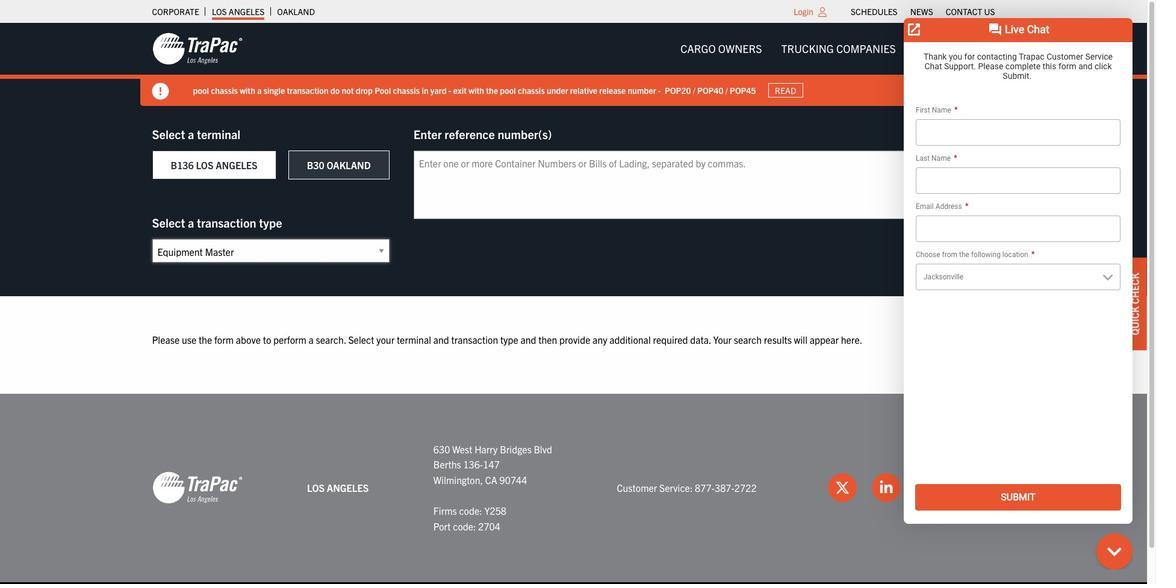 Task type: describe. For each thing, give the bounding box(es) containing it.
trucking
[[782, 42, 834, 55]]

to
[[263, 334, 271, 346]]

1 vertical spatial angeles
[[216, 159, 258, 171]]

630
[[434, 443, 450, 455]]

los angeles link
[[212, 3, 265, 20]]

630 west harry bridges blvd berths 136-147 wilmington, ca 90744
[[434, 443, 552, 486]]

provide
[[560, 334, 591, 346]]

pop45
[[730, 85, 756, 96]]

read
[[775, 85, 797, 96]]

cargo owners link
[[671, 37, 772, 61]]

do
[[331, 85, 340, 96]]

service:
[[660, 482, 693, 494]]

exit
[[453, 85, 467, 96]]

2 / from the left
[[726, 85, 728, 96]]

1 horizontal spatial type
[[501, 334, 519, 346]]

yard
[[431, 85, 447, 96]]

b136 los angeles
[[171, 159, 258, 171]]

harry
[[475, 443, 498, 455]]

read link
[[768, 83, 804, 98]]

solid image inside check button
[[977, 137, 987, 146]]

shipping lines link
[[906, 37, 1005, 61]]

b30
[[307, 159, 325, 171]]

customer service: 877-387-2722
[[617, 482, 757, 494]]

contact us link
[[946, 3, 996, 20]]

trucking companies
[[782, 42, 896, 55]]

reference
[[445, 127, 495, 142]]

1 vertical spatial the
[[199, 334, 212, 346]]

pop20
[[665, 85, 691, 96]]

menu bar containing cargo owners
[[671, 37, 1005, 61]]

1 chassis from the left
[[211, 85, 238, 96]]

877-
[[695, 482, 715, 494]]

y258
[[485, 505, 507, 517]]

147
[[483, 459, 500, 471]]

angeles inside los angeles link
[[229, 6, 265, 17]]

schedules
[[851, 6, 898, 17]]

schedules link
[[851, 3, 898, 20]]

shipping lines
[[916, 42, 996, 55]]

banner containing cargo owners
[[0, 23, 1157, 106]]

0 vertical spatial type
[[259, 215, 282, 230]]

a left search.
[[309, 334, 314, 346]]

use
[[182, 334, 197, 346]]

firms code:  y258 port code:  2704
[[434, 505, 507, 532]]

search
[[734, 334, 762, 346]]

cargo
[[681, 42, 716, 55]]

1 - from the left
[[449, 85, 452, 96]]

2 chassis from the left
[[393, 85, 420, 96]]

ca
[[485, 474, 498, 486]]

shipping
[[916, 42, 964, 55]]

check button
[[934, 127, 996, 155]]

select a terminal
[[152, 127, 241, 142]]

your
[[714, 334, 732, 346]]

2 los angeles image from the top
[[152, 471, 242, 505]]

footer containing 630 west harry bridges blvd
[[0, 394, 1148, 584]]

1 and from the left
[[434, 334, 449, 346]]

above
[[236, 334, 261, 346]]

under
[[547, 85, 568, 96]]

port
[[434, 520, 451, 532]]

additional
[[610, 334, 651, 346]]

news link
[[911, 3, 934, 20]]

0 vertical spatial code:
[[459, 505, 482, 517]]

2 with from the left
[[469, 85, 484, 96]]

please
[[152, 334, 180, 346]]

your
[[377, 334, 395, 346]]

news
[[911, 6, 934, 17]]

select a transaction type
[[152, 215, 282, 230]]

blvd
[[534, 443, 552, 455]]

not
[[342, 85, 354, 96]]

0 vertical spatial the
[[486, 85, 498, 96]]

cargo owners
[[681, 42, 762, 55]]

drop
[[356, 85, 373, 96]]

enter
[[414, 127, 442, 142]]

transaction inside banner
[[287, 85, 329, 96]]

90744
[[500, 474, 527, 486]]

appear
[[810, 334, 839, 346]]

data.
[[691, 334, 711, 346]]

quick check link
[[1124, 258, 1148, 351]]

136-
[[464, 459, 483, 471]]

1 vertical spatial los
[[196, 159, 214, 171]]

results
[[764, 334, 792, 346]]

will
[[794, 334, 808, 346]]

b30 oakland
[[307, 159, 371, 171]]

contact us
[[946, 6, 996, 17]]



Task type: vqa. For each thing, say whether or not it's contained in the screenshot.
the leftmost "Oakland"
yes



Task type: locate. For each thing, give the bounding box(es) containing it.
check
[[943, 135, 977, 147], [1130, 273, 1142, 304]]

chassis left "in"
[[393, 85, 420, 96]]

0 vertical spatial los angeles image
[[152, 32, 242, 66]]

2 vertical spatial select
[[348, 334, 374, 346]]

0 vertical spatial los
[[212, 6, 227, 17]]

0 horizontal spatial /
[[693, 85, 696, 96]]

quick
[[1130, 307, 1142, 335]]

0 horizontal spatial transaction
[[197, 215, 256, 230]]

- left exit
[[449, 85, 452, 96]]

a up the b136
[[188, 127, 194, 142]]

los angeles image
[[152, 32, 242, 66], [152, 471, 242, 505]]

2 pool from the left
[[500, 85, 516, 96]]

pool up the select a terminal
[[193, 85, 209, 96]]

387-
[[715, 482, 735, 494]]

0 vertical spatial menu bar
[[845, 3, 1002, 20]]

2704
[[478, 520, 501, 532]]

1 horizontal spatial -
[[658, 85, 661, 96]]

1 / from the left
[[693, 85, 696, 96]]

0 vertical spatial check
[[943, 135, 977, 147]]

1 horizontal spatial pool
[[500, 85, 516, 96]]

pop40
[[698, 85, 724, 96]]

0 horizontal spatial pool
[[193, 85, 209, 96]]

login link
[[794, 6, 814, 17]]

companies
[[837, 42, 896, 55]]

us
[[985, 6, 996, 17]]

0 horizontal spatial terminal
[[197, 127, 241, 142]]

then
[[539, 334, 558, 346]]

and left then
[[521, 334, 537, 346]]

number
[[628, 85, 656, 96]]

relative
[[570, 85, 598, 96]]

a down the b136
[[188, 215, 194, 230]]

los angeles inside footer
[[307, 482, 369, 494]]

required
[[653, 334, 688, 346]]

perform
[[273, 334, 307, 346]]

1 horizontal spatial and
[[521, 334, 537, 346]]

2 vertical spatial angeles
[[327, 482, 369, 494]]

quick check
[[1130, 273, 1142, 335]]

select left your
[[348, 334, 374, 346]]

2 and from the left
[[521, 334, 537, 346]]

release
[[600, 85, 626, 96]]

0 vertical spatial terminal
[[197, 127, 241, 142]]

1 vertical spatial transaction
[[197, 215, 256, 230]]

b136
[[171, 159, 194, 171]]

1 horizontal spatial los angeles
[[307, 482, 369, 494]]

0 vertical spatial transaction
[[287, 85, 329, 96]]

0 horizontal spatial check
[[943, 135, 977, 147]]

1 horizontal spatial oakland
[[327, 159, 371, 171]]

enter reference number(s)
[[414, 127, 552, 142]]

1 vertical spatial select
[[152, 215, 185, 230]]

1 vertical spatial menu bar
[[671, 37, 1005, 61]]

1 los angeles image from the top
[[152, 32, 242, 66]]

menu bar down light image
[[671, 37, 1005, 61]]

berths
[[434, 459, 461, 471]]

0 horizontal spatial and
[[434, 334, 449, 346]]

0 horizontal spatial type
[[259, 215, 282, 230]]

1 horizontal spatial the
[[486, 85, 498, 96]]

1 vertical spatial solid image
[[977, 137, 987, 146]]

with
[[240, 85, 255, 96], [469, 85, 484, 96]]

oakland link
[[277, 3, 315, 20]]

solid image
[[152, 83, 169, 100], [977, 137, 987, 146]]

1 with from the left
[[240, 85, 255, 96]]

0 horizontal spatial with
[[240, 85, 255, 96]]

bridges
[[500, 443, 532, 455]]

2 vertical spatial transaction
[[451, 334, 498, 346]]

search.
[[316, 334, 346, 346]]

1 vertical spatial los angeles image
[[152, 471, 242, 505]]

2 horizontal spatial chassis
[[518, 85, 545, 96]]

chassis left "under" at the left top of the page
[[518, 85, 545, 96]]

1 pool from the left
[[193, 85, 209, 96]]

2 - from the left
[[658, 85, 661, 96]]

-
[[449, 85, 452, 96], [658, 85, 661, 96]]

and right your
[[434, 334, 449, 346]]

corporate
[[152, 6, 199, 17]]

transaction
[[287, 85, 329, 96], [197, 215, 256, 230], [451, 334, 498, 346]]

0 vertical spatial los angeles
[[212, 6, 265, 17]]

footer
[[0, 394, 1148, 584]]

0 horizontal spatial oakland
[[277, 6, 315, 17]]

0 vertical spatial angeles
[[229, 6, 265, 17]]

1 vertical spatial oakland
[[327, 159, 371, 171]]

0 vertical spatial select
[[152, 127, 185, 142]]

1 vertical spatial type
[[501, 334, 519, 346]]

select
[[152, 127, 185, 142], [152, 215, 185, 230], [348, 334, 374, 346]]

oakland right the b30
[[327, 159, 371, 171]]

1 vertical spatial los angeles
[[307, 482, 369, 494]]

please use the form above to perform a search. select your terminal and transaction type and then provide any additional required data. your search results will appear here.
[[152, 334, 863, 346]]

corporate link
[[152, 3, 199, 20]]

0 horizontal spatial solid image
[[152, 83, 169, 100]]

chassis
[[211, 85, 238, 96], [393, 85, 420, 96], [518, 85, 545, 96]]

any
[[593, 334, 608, 346]]

1 vertical spatial check
[[1130, 273, 1142, 304]]

los
[[212, 6, 227, 17], [196, 159, 214, 171], [307, 482, 325, 494]]

1 horizontal spatial check
[[1130, 273, 1142, 304]]

Enter reference number(s) text field
[[414, 151, 910, 219]]

select up the b136
[[152, 127, 185, 142]]

and
[[434, 334, 449, 346], [521, 334, 537, 346]]

the right use on the left bottom
[[199, 334, 212, 346]]

select for select a terminal
[[152, 127, 185, 142]]

0 vertical spatial oakland
[[277, 6, 315, 17]]

menu bar containing schedules
[[845, 3, 1002, 20]]

trucking companies link
[[772, 37, 906, 61]]

select for select a transaction type
[[152, 215, 185, 230]]

0 horizontal spatial -
[[449, 85, 452, 96]]

2722
[[735, 482, 757, 494]]

single
[[264, 85, 285, 96]]

menu bar up shipping
[[845, 3, 1002, 20]]

code: right port
[[453, 520, 476, 532]]

0 horizontal spatial the
[[199, 334, 212, 346]]

1 horizontal spatial solid image
[[977, 137, 987, 146]]

2 vertical spatial los
[[307, 482, 325, 494]]

2 horizontal spatial transaction
[[451, 334, 498, 346]]

angeles
[[229, 6, 265, 17], [216, 159, 258, 171], [327, 482, 369, 494]]

with right exit
[[469, 85, 484, 96]]

code: up 2704
[[459, 505, 482, 517]]

1 horizontal spatial /
[[726, 85, 728, 96]]

banner
[[0, 23, 1157, 106]]

light image
[[819, 7, 827, 17]]

1 horizontal spatial with
[[469, 85, 484, 96]]

pool chassis with a single transaction  do not drop pool chassis in yard -  exit with the pool chassis under relative release number -  pop20 / pop40 / pop45
[[193, 85, 756, 96]]

0 horizontal spatial chassis
[[211, 85, 238, 96]]

contact
[[946, 6, 983, 17]]

select down the b136
[[152, 215, 185, 230]]

terminal up b136 los angeles
[[197, 127, 241, 142]]

1 vertical spatial terminal
[[397, 334, 431, 346]]

/ left pop40
[[693, 85, 696, 96]]

with left single
[[240, 85, 255, 96]]

login
[[794, 6, 814, 17]]

type
[[259, 215, 282, 230], [501, 334, 519, 346]]

the right exit
[[486, 85, 498, 96]]

- right number
[[658, 85, 661, 96]]

terminal right your
[[397, 334, 431, 346]]

0 vertical spatial solid image
[[152, 83, 169, 100]]

firms
[[434, 505, 457, 517]]

here.
[[841, 334, 863, 346]]

0 horizontal spatial los angeles
[[212, 6, 265, 17]]

/ left pop45
[[726, 85, 728, 96]]

a
[[257, 85, 262, 96], [188, 127, 194, 142], [188, 215, 194, 230], [309, 334, 314, 346]]

check inside button
[[943, 135, 977, 147]]

the
[[486, 85, 498, 96], [199, 334, 212, 346]]

number(s)
[[498, 127, 552, 142]]

pool up the number(s)
[[500, 85, 516, 96]]

customer
[[617, 482, 657, 494]]

1 horizontal spatial terminal
[[397, 334, 431, 346]]

lines
[[967, 42, 996, 55]]

check inside 'link'
[[1130, 273, 1142, 304]]

pool
[[193, 85, 209, 96], [500, 85, 516, 96]]

a left single
[[257, 85, 262, 96]]

pool
[[375, 85, 391, 96]]

oakland right los angeles link
[[277, 6, 315, 17]]

in
[[422, 85, 429, 96]]

los inside los angeles link
[[212, 6, 227, 17]]

terminal
[[197, 127, 241, 142], [397, 334, 431, 346]]

wilmington,
[[434, 474, 483, 486]]

1 vertical spatial code:
[[453, 520, 476, 532]]

3 chassis from the left
[[518, 85, 545, 96]]

chassis left single
[[211, 85, 238, 96]]

1 horizontal spatial chassis
[[393, 85, 420, 96]]

1 horizontal spatial transaction
[[287, 85, 329, 96]]

form
[[214, 334, 234, 346]]

west
[[452, 443, 473, 455]]

menu bar
[[845, 3, 1002, 20], [671, 37, 1005, 61]]



